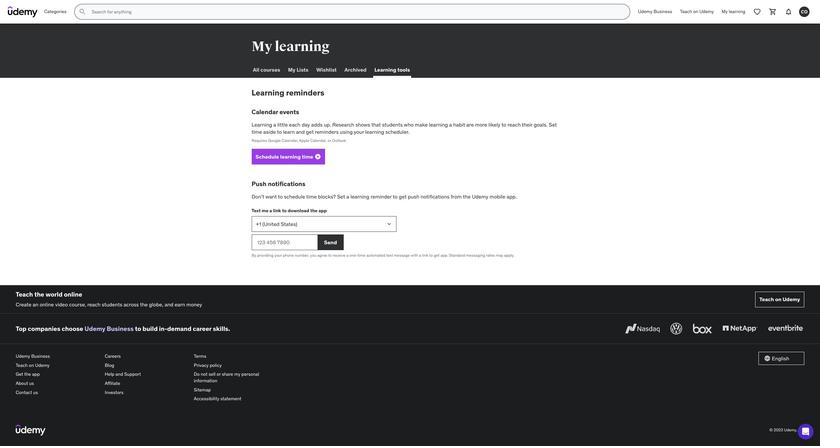 Task type: vqa. For each thing, say whether or not it's contained in the screenshot.
the top the notifications
yes



Task type: describe. For each thing, give the bounding box(es) containing it.
co
[[801, 9, 808, 15]]

and inside careers blog help and support affiliate investors
[[116, 372, 123, 378]]

2 vertical spatial get
[[434, 253, 440, 258]]

habit
[[453, 121, 465, 128]]

learning tools link
[[373, 62, 411, 78]]

investors
[[105, 390, 123, 396]]

make
[[415, 121, 428, 128]]

time left blocks?
[[306, 194, 317, 200]]

teach on udemy for middle teach on udemy link
[[760, 296, 800, 303]]

help
[[105, 372, 114, 378]]

wishlist link
[[315, 62, 338, 78]]

send
[[324, 239, 337, 246]]

learning reminders
[[252, 88, 324, 98]]

0 horizontal spatial set
[[337, 194, 345, 200]]

each
[[289, 121, 301, 128]]

companies
[[28, 325, 60, 333]]

who
[[404, 121, 414, 128]]

across
[[124, 302, 139, 308]]

push
[[408, 194, 419, 200]]

1 vertical spatial online
[[40, 302, 54, 308]]

to right agree
[[328, 253, 332, 258]]

0 vertical spatial udemy business link
[[634, 4, 676, 20]]

about
[[16, 381, 28, 387]]

small image inside the "schedule learning time" button
[[315, 154, 321, 160]]

don't want to schedule time blocks? set a learning reminder to get push notifications from the udemy mobile app.
[[252, 194, 517, 200]]

using
[[340, 129, 353, 135]]

business for udemy business teach on udemy get the app about us contact us
[[31, 354, 50, 360]]

skills.
[[213, 325, 230, 333]]

reach inside teach the world online create an online video course, reach students across the globe, and earn money
[[87, 302, 101, 308]]

1 vertical spatial udemy image
[[16, 425, 46, 436]]

udemy business
[[638, 9, 672, 14]]

2 calendar, from the left
[[310, 138, 327, 143]]

from
[[451, 194, 462, 200]]

goals.
[[534, 121, 548, 128]]

learning for learning reminders
[[252, 88, 284, 98]]

notifications image
[[785, 8, 793, 16]]

apple
[[299, 138, 309, 143]]

standard
[[449, 253, 465, 258]]

more
[[475, 121, 487, 128]]

1 vertical spatial my
[[252, 38, 272, 55]]

careers link
[[105, 352, 189, 362]]

want
[[266, 194, 277, 200]]

earn
[[175, 302, 185, 308]]

english button
[[759, 352, 805, 366]]

by
[[252, 253, 256, 258]]

the inside udemy business teach on udemy get the app about us contact us
[[24, 372, 31, 378]]

privacy
[[194, 363, 209, 369]]

send button
[[318, 235, 344, 251]]

don't
[[252, 194, 264, 200]]

box image
[[692, 322, 714, 336]]

receive
[[333, 253, 346, 258]]

to right likely
[[502, 121, 507, 128]]

1 horizontal spatial notifications
[[421, 194, 450, 200]]

lists
[[297, 67, 309, 73]]

© 2023 udemy, inc.
[[770, 428, 805, 433]]

events
[[280, 108, 299, 116]]

create
[[16, 302, 31, 308]]

research
[[332, 121, 354, 128]]

small image inside english button
[[764, 356, 771, 362]]

0 vertical spatial us
[[29, 381, 34, 387]]

that
[[372, 121, 381, 128]]

1 vertical spatial link
[[422, 253, 429, 258]]

schedule learning time button
[[252, 149, 325, 165]]

me
[[262, 208, 269, 214]]

1 vertical spatial get
[[399, 194, 407, 200]]

mobile
[[490, 194, 506, 200]]

business for udemy business
[[654, 9, 672, 14]]

affiliate link
[[105, 380, 189, 389]]

learning left reminder
[[351, 194, 370, 200]]

shopping cart with 0 items image
[[769, 8, 777, 16]]

in-
[[159, 325, 167, 333]]

app for download
[[319, 208, 327, 214]]

providing
[[257, 253, 274, 258]]

sitemap link
[[194, 386, 278, 395]]

demand
[[167, 325, 191, 333]]

choose
[[62, 325, 83, 333]]

to left download at top
[[282, 208, 287, 214]]

a right with on the right bottom
[[419, 253, 421, 258]]

learning up lists
[[275, 38, 330, 55]]

learning tools
[[375, 67, 410, 73]]

the right download at top
[[310, 208, 318, 214]]

on for middle teach on udemy link
[[775, 296, 782, 303]]

on for topmost teach on udemy link
[[693, 9, 699, 14]]

or inside terms privacy policy do not sell or share my personal information sitemap accessibility statement
[[217, 372, 221, 378]]

a left one-
[[346, 253, 349, 258]]

support
[[124, 372, 141, 378]]

my lists
[[288, 67, 309, 73]]

volkswagen image
[[669, 322, 684, 336]]

share
[[222, 372, 233, 378]]

careers blog help and support affiliate investors
[[105, 354, 141, 396]]

my for my learning link
[[722, 9, 728, 14]]

1 vertical spatial udemy business link
[[85, 325, 134, 333]]

sitemap
[[194, 387, 211, 393]]

my for my lists link
[[288, 67, 296, 73]]

top companies choose udemy business to build in-demand career skills.
[[16, 325, 230, 333]]

agree
[[317, 253, 327, 258]]

to right with on the right bottom
[[429, 253, 433, 258]]

students for online
[[102, 302, 122, 308]]

number,
[[295, 253, 309, 258]]

0 vertical spatial udemy image
[[8, 6, 38, 17]]

teach the world online create an online video course, reach students across the globe, and earn money
[[16, 291, 202, 308]]

course,
[[69, 302, 86, 308]]

1 vertical spatial my learning
[[252, 38, 330, 55]]

©
[[770, 428, 773, 433]]

teach inside teach the world online create an online video course, reach students across the globe, and earn money
[[16, 291, 33, 299]]

1 calendar, from the left
[[282, 138, 298, 143]]

123 456 7890 text field
[[252, 235, 318, 251]]

terms link
[[194, 352, 278, 362]]

netapp image
[[721, 322, 759, 336]]

time inside the "schedule learning time" button
[[302, 153, 313, 160]]

2023
[[774, 428, 783, 433]]

globe,
[[149, 302, 163, 308]]

and inside teach the world online create an online video course, reach students across the globe, and earn money
[[165, 302, 173, 308]]

careers
[[105, 354, 121, 360]]

0 horizontal spatial your
[[275, 253, 282, 258]]

the right from
[[463, 194, 471, 200]]

learning inside learning a little each day adds up. research shows that students who make learning a habit are more likely to reach their goals. set time aside to learn and get reminders using your learning scheduler. requires google calendar, apple calendar, or outlook
[[252, 121, 272, 128]]

blog
[[105, 363, 114, 369]]

apply.
[[504, 253, 515, 258]]

students for each
[[382, 121, 403, 128]]

and inside learning a little each day adds up. research shows that students who make learning a habit are more likely to reach their goals. set time aside to learn and get reminders using your learning scheduler. requires google calendar, apple calendar, or outlook
[[296, 129, 305, 135]]

1 vertical spatial teach on udemy link
[[755, 292, 805, 308]]

a right blocks?
[[347, 194, 349, 200]]

statement
[[221, 396, 241, 402]]

push
[[252, 180, 267, 188]]

0 vertical spatial teach on udemy link
[[676, 4, 718, 20]]

the left globe,
[[140, 302, 148, 308]]

affiliate
[[105, 381, 120, 387]]

message
[[394, 253, 410, 258]]

messaging
[[466, 253, 485, 258]]



Task type: locate. For each thing, give the bounding box(es) containing it.
1 horizontal spatial calendar,
[[310, 138, 327, 143]]

1 vertical spatial on
[[775, 296, 782, 303]]

set right blocks?
[[337, 194, 345, 200]]

app.
[[507, 194, 517, 200], [441, 253, 448, 258]]

learning up calendar
[[252, 88, 284, 98]]

1 horizontal spatial my
[[288, 67, 296, 73]]

udemy image
[[8, 6, 38, 17], [16, 425, 46, 436]]

my learning up my lists
[[252, 38, 330, 55]]

your down shows
[[354, 129, 364, 135]]

to right want
[[278, 194, 283, 200]]

1 vertical spatial your
[[275, 253, 282, 258]]

0 vertical spatial notifications
[[268, 180, 306, 188]]

learning right make
[[429, 121, 448, 128]]

us right about
[[29, 381, 34, 387]]

1 horizontal spatial my learning
[[722, 9, 746, 14]]

udemy business teach on udemy get the app about us contact us
[[16, 354, 50, 396]]

reach inside learning a little each day adds up. research shows that students who make learning a habit are more likely to reach their goals. set time aside to learn and get reminders using your learning scheduler. requires google calendar, apple calendar, or outlook
[[508, 121, 521, 128]]

0 horizontal spatial or
[[217, 372, 221, 378]]

my learning
[[722, 9, 746, 14], [252, 38, 330, 55]]

0 vertical spatial get
[[306, 129, 314, 135]]

0 horizontal spatial app
[[32, 372, 40, 378]]

text
[[252, 208, 261, 214]]

business inside udemy business teach on udemy get the app about us contact us
[[31, 354, 50, 360]]

0 vertical spatial link
[[273, 208, 281, 214]]

my up all courses at the left top
[[252, 38, 272, 55]]

us
[[29, 381, 34, 387], [33, 390, 38, 396]]

to
[[502, 121, 507, 128], [277, 129, 282, 135], [278, 194, 283, 200], [393, 194, 398, 200], [282, 208, 287, 214], [328, 253, 332, 258], [429, 253, 433, 258], [135, 325, 141, 333]]

the right get
[[24, 372, 31, 378]]

and right help
[[116, 372, 123, 378]]

with
[[411, 253, 418, 258]]

link right with on the right bottom
[[422, 253, 429, 258]]

archived link
[[343, 62, 368, 78]]

1 vertical spatial or
[[217, 372, 221, 378]]

likely
[[489, 121, 501, 128]]

1 horizontal spatial on
[[693, 9, 699, 14]]

eventbrite image
[[767, 322, 805, 336]]

2 vertical spatial and
[[116, 372, 123, 378]]

your inside learning a little each day adds up. research shows that students who make learning a habit are more likely to reach their goals. set time aside to learn and get reminders using your learning scheduler. requires google calendar, apple calendar, or outlook
[[354, 129, 364, 135]]

small image left 'english'
[[764, 356, 771, 362]]

1 horizontal spatial and
[[165, 302, 173, 308]]

online up course,
[[64, 291, 82, 299]]

schedule
[[256, 153, 279, 160]]

students up scheduler.
[[382, 121, 403, 128]]

app. right mobile
[[507, 194, 517, 200]]

1 vertical spatial reminders
[[315, 129, 339, 135]]

or
[[328, 138, 331, 143], [217, 372, 221, 378]]

0 horizontal spatial teach on udemy
[[680, 9, 714, 14]]

on
[[693, 9, 699, 14], [775, 296, 782, 303], [29, 363, 34, 369]]

policy
[[210, 363, 222, 369]]

learning inside button
[[280, 153, 301, 160]]

app down blocks?
[[319, 208, 327, 214]]

reminders inside learning a little each day adds up. research shows that students who make learning a habit are more likely to reach their goals. set time aside to learn and get reminders using your learning scheduler. requires google calendar, apple calendar, or outlook
[[315, 129, 339, 135]]

and left earn
[[165, 302, 173, 308]]

1 vertical spatial business
[[107, 325, 134, 333]]

0 horizontal spatial on
[[29, 363, 34, 369]]

1 horizontal spatial link
[[422, 253, 429, 258]]

1 horizontal spatial app.
[[507, 194, 517, 200]]

business
[[654, 9, 672, 14], [107, 325, 134, 333], [31, 354, 50, 360]]

or inside learning a little each day adds up. research shows that students who make learning a habit are more likely to reach their goals. set time aside to learn and get reminders using your learning scheduler. requires google calendar, apple calendar, or outlook
[[328, 138, 331, 143]]

by providing your phone number, you agree to receive a one-time automated text message with a link to get app. standard messaging rates may apply.
[[252, 253, 515, 258]]

requires
[[252, 138, 267, 143]]

0 vertical spatial reminders
[[286, 88, 324, 98]]

a left habit
[[449, 121, 452, 128]]

wishlist image
[[754, 8, 761, 16]]

courses
[[261, 67, 280, 73]]

0 horizontal spatial teach on udemy link
[[16, 362, 100, 371]]

us right contact
[[33, 390, 38, 396]]

0 horizontal spatial link
[[273, 208, 281, 214]]

your
[[354, 129, 364, 135], [275, 253, 282, 258]]

0 vertical spatial your
[[354, 129, 364, 135]]

time up requires
[[252, 129, 262, 135]]

learning down apple
[[280, 153, 301, 160]]

a left little
[[273, 121, 276, 128]]

time down apple
[[302, 153, 313, 160]]

0 vertical spatial teach on udemy
[[680, 9, 714, 14]]

1 horizontal spatial get
[[399, 194, 407, 200]]

0 horizontal spatial my
[[252, 38, 272, 55]]

app for get
[[32, 372, 40, 378]]

0 vertical spatial app
[[319, 208, 327, 214]]

a right me
[[270, 208, 272, 214]]

learn
[[283, 129, 295, 135]]

contact us link
[[16, 389, 100, 398]]

0 vertical spatial and
[[296, 129, 305, 135]]

2 vertical spatial udemy business link
[[16, 352, 100, 362]]

automated
[[366, 253, 385, 258]]

set right goals.
[[549, 121, 557, 128]]

scheduler.
[[386, 129, 410, 135]]

teach inside udemy business teach on udemy get the app about us contact us
[[16, 363, 28, 369]]

calendar
[[252, 108, 278, 116]]

my left wishlist image
[[722, 9, 728, 14]]

0 horizontal spatial app.
[[441, 253, 448, 258]]

google
[[268, 138, 281, 143]]

calendar events
[[252, 108, 299, 116]]

calendar, right apple
[[310, 138, 327, 143]]

0 horizontal spatial my learning
[[252, 38, 330, 55]]

udemy,
[[784, 428, 798, 433]]

the up an
[[34, 291, 44, 299]]

1 horizontal spatial online
[[64, 291, 82, 299]]

learning left tools
[[375, 67, 396, 73]]

to right reminder
[[393, 194, 398, 200]]

my learning link
[[718, 4, 750, 20]]

privacy policy link
[[194, 362, 278, 371]]

and
[[296, 129, 305, 135], [165, 302, 173, 308], [116, 372, 123, 378]]

aside
[[263, 129, 276, 135]]

to left build
[[135, 325, 141, 333]]

accessibility statement link
[[194, 395, 278, 404]]

0 vertical spatial on
[[693, 9, 699, 14]]

schedule
[[284, 194, 305, 200]]

my
[[722, 9, 728, 14], [252, 38, 272, 55], [288, 67, 296, 73]]

1 vertical spatial app
[[32, 372, 40, 378]]

2 horizontal spatial business
[[654, 9, 672, 14]]

learning down that
[[365, 129, 384, 135]]

do not sell or share my personal information button
[[194, 371, 278, 386]]

students inside teach the world online create an online video course, reach students across the globe, and earn money
[[102, 302, 122, 308]]

a
[[273, 121, 276, 128], [449, 121, 452, 128], [347, 194, 349, 200], [270, 208, 272, 214], [346, 253, 349, 258], [419, 253, 421, 258]]

link right me
[[273, 208, 281, 214]]

1 horizontal spatial reach
[[508, 121, 521, 128]]

1 vertical spatial small image
[[764, 356, 771, 362]]

0 vertical spatial my learning
[[722, 9, 746, 14]]

time left automated at the left of the page
[[358, 253, 365, 258]]

to down little
[[277, 129, 282, 135]]

on inside udemy business teach on udemy get the app about us contact us
[[29, 363, 34, 369]]

0 vertical spatial reach
[[508, 121, 521, 128]]

all courses
[[253, 67, 280, 73]]

one-
[[350, 253, 358, 258]]

get
[[16, 372, 23, 378]]

0 vertical spatial online
[[64, 291, 82, 299]]

teach on udemy for topmost teach on udemy link
[[680, 9, 714, 14]]

app inside udemy business teach on udemy get the app about us contact us
[[32, 372, 40, 378]]

2 horizontal spatial get
[[434, 253, 440, 258]]

your left phone
[[275, 253, 282, 258]]

0 horizontal spatial reach
[[87, 302, 101, 308]]

1 horizontal spatial or
[[328, 138, 331, 143]]

time
[[252, 129, 262, 135], [302, 153, 313, 160], [306, 194, 317, 200], [358, 253, 365, 258]]

1 horizontal spatial teach on udemy
[[760, 296, 800, 303]]

or right sell
[[217, 372, 221, 378]]

online right an
[[40, 302, 54, 308]]

day
[[302, 121, 310, 128]]

english
[[772, 356, 790, 362]]

calendar, down learn
[[282, 138, 298, 143]]

reminders down lists
[[286, 88, 324, 98]]

text me a link to download the app
[[252, 208, 327, 214]]

1 vertical spatial students
[[102, 302, 122, 308]]

2 vertical spatial teach on udemy link
[[16, 362, 100, 371]]

app right get
[[32, 372, 40, 378]]

0 vertical spatial students
[[382, 121, 403, 128]]

0 vertical spatial or
[[328, 138, 331, 143]]

2 horizontal spatial my
[[722, 9, 728, 14]]

learning for learning tools
[[375, 67, 396, 73]]

teach on udemy
[[680, 9, 714, 14], [760, 296, 800, 303]]

my learning left wishlist image
[[722, 9, 746, 14]]

udemy
[[638, 9, 653, 14], [700, 9, 714, 14], [472, 194, 489, 200], [783, 296, 800, 303], [85, 325, 105, 333], [16, 354, 30, 360], [35, 363, 50, 369]]

accessibility
[[194, 396, 219, 402]]

2 vertical spatial my
[[288, 67, 296, 73]]

learning left wishlist image
[[729, 9, 746, 14]]

categories
[[44, 9, 67, 14]]

0 vertical spatial learning
[[375, 67, 396, 73]]

terms
[[194, 354, 206, 360]]

notifications left from
[[421, 194, 450, 200]]

1 horizontal spatial business
[[107, 325, 134, 333]]

nasdaq image
[[624, 322, 662, 336]]

1 horizontal spatial your
[[354, 129, 364, 135]]

2 vertical spatial learning
[[252, 121, 272, 128]]

0 vertical spatial my
[[722, 9, 728, 14]]

get
[[306, 129, 314, 135], [399, 194, 407, 200], [434, 253, 440, 258]]

1 vertical spatial reach
[[87, 302, 101, 308]]

adds
[[311, 121, 323, 128]]

get left push
[[399, 194, 407, 200]]

all
[[253, 67, 259, 73]]

my left lists
[[288, 67, 296, 73]]

inc.
[[798, 428, 805, 433]]

reminders down up.
[[315, 129, 339, 135]]

rates
[[486, 253, 495, 258]]

set inside learning a little each day adds up. research shows that students who make learning a habit are more likely to reach their goals. set time aside to learn and get reminders using your learning scheduler. requires google calendar, apple calendar, or outlook
[[549, 121, 557, 128]]

wishlist
[[316, 67, 337, 73]]

0 horizontal spatial small image
[[315, 154, 321, 160]]

1 horizontal spatial teach on udemy link
[[676, 4, 718, 20]]

you
[[310, 253, 316, 258]]

or left outlook
[[328, 138, 331, 143]]

1 horizontal spatial students
[[382, 121, 403, 128]]

2 vertical spatial on
[[29, 363, 34, 369]]

1 horizontal spatial app
[[319, 208, 327, 214]]

contact
[[16, 390, 32, 396]]

0 vertical spatial set
[[549, 121, 557, 128]]

learning a little each day adds up. research shows that students who make learning a habit are more likely to reach their goals. set time aside to learn and get reminders using your learning scheduler. requires google calendar, apple calendar, or outlook
[[252, 121, 557, 143]]

get down 'day'
[[306, 129, 314, 135]]

0 horizontal spatial calendar,
[[282, 138, 298, 143]]

0 horizontal spatial get
[[306, 129, 314, 135]]

my
[[234, 372, 240, 378]]

students left across
[[102, 302, 122, 308]]

categories button
[[40, 4, 71, 20]]

archived
[[345, 67, 367, 73]]

push notifications
[[252, 180, 306, 188]]

reach right course,
[[87, 302, 101, 308]]

2 horizontal spatial on
[[775, 296, 782, 303]]

small image
[[315, 154, 321, 160], [764, 356, 771, 362]]

blocks?
[[318, 194, 336, 200]]

1 vertical spatial app.
[[441, 253, 448, 258]]

phone
[[283, 253, 294, 258]]

reach left the their
[[508, 121, 521, 128]]

0 horizontal spatial students
[[102, 302, 122, 308]]

1 vertical spatial and
[[165, 302, 173, 308]]

0 vertical spatial app.
[[507, 194, 517, 200]]

1 vertical spatial learning
[[252, 88, 284, 98]]

get the app link
[[16, 371, 100, 380]]

tools
[[398, 67, 410, 73]]

learning up aside
[[252, 121, 272, 128]]

Search for anything text field
[[91, 6, 622, 17]]

2 horizontal spatial teach on udemy link
[[755, 292, 805, 308]]

world
[[46, 291, 63, 299]]

shows
[[356, 121, 370, 128]]

my lists link
[[287, 62, 310, 78]]

blog link
[[105, 362, 189, 371]]

small image down adds
[[315, 154, 321, 160]]

0 horizontal spatial notifications
[[268, 180, 306, 188]]

0 horizontal spatial online
[[40, 302, 54, 308]]

1 vertical spatial us
[[33, 390, 38, 396]]

time inside learning a little each day adds up. research shows that students who make learning a habit are more likely to reach their goals. set time aside to learn and get reminders using your learning scheduler. requires google calendar, apple calendar, or outlook
[[252, 129, 262, 135]]

submit search image
[[79, 8, 87, 16]]

get inside learning a little each day adds up. research shows that students who make learning a habit are more likely to reach their goals. set time aside to learn and get reminders using your learning scheduler. requires google calendar, apple calendar, or outlook
[[306, 129, 314, 135]]

2 vertical spatial business
[[31, 354, 50, 360]]

1 vertical spatial teach on udemy
[[760, 296, 800, 303]]

get left standard
[[434, 253, 440, 258]]

1 horizontal spatial set
[[549, 121, 557, 128]]

and down 'day'
[[296, 129, 305, 135]]

1 vertical spatial set
[[337, 194, 345, 200]]

app. left standard
[[441, 253, 448, 258]]

sell
[[209, 372, 216, 378]]

0 horizontal spatial and
[[116, 372, 123, 378]]

notifications up the schedule
[[268, 180, 306, 188]]

0 vertical spatial small image
[[315, 154, 321, 160]]

2 horizontal spatial and
[[296, 129, 305, 135]]

learning
[[729, 9, 746, 14], [275, 38, 330, 55], [429, 121, 448, 128], [365, 129, 384, 135], [280, 153, 301, 160], [351, 194, 370, 200]]

0 vertical spatial business
[[654, 9, 672, 14]]

students inside learning a little each day adds up. research shows that students who make learning a habit are more likely to reach their goals. set time aside to learn and get reminders using your learning scheduler. requires google calendar, apple calendar, or outlook
[[382, 121, 403, 128]]

1 vertical spatial notifications
[[421, 194, 450, 200]]



